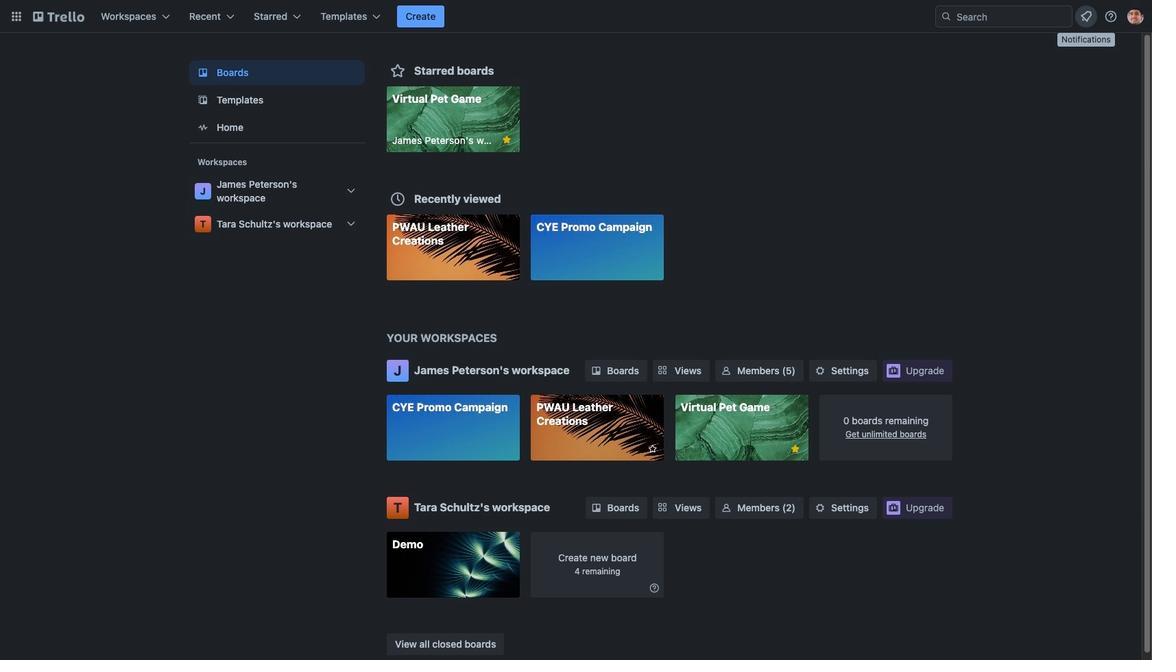 Task type: locate. For each thing, give the bounding box(es) containing it.
sm image
[[814, 364, 827, 378], [590, 501, 604, 515], [720, 501, 734, 515], [814, 501, 827, 515], [648, 581, 662, 595]]

0 horizontal spatial sm image
[[590, 364, 603, 378]]

template board image
[[195, 92, 211, 108]]

click to unstar this board. it will be removed from your starred list. image
[[789, 443, 802, 456]]

0 notifications image
[[1079, 8, 1095, 25]]

2 sm image from the left
[[720, 364, 733, 378]]

1 horizontal spatial sm image
[[720, 364, 733, 378]]

click to unstar this board. it will be removed from your starred list. image
[[501, 134, 513, 146]]

tooltip
[[1058, 33, 1115, 46]]

home image
[[195, 119, 211, 136]]

1 sm image from the left
[[590, 364, 603, 378]]

search image
[[941, 11, 952, 22]]

board image
[[195, 64, 211, 81]]

sm image
[[590, 364, 603, 378], [720, 364, 733, 378]]

back to home image
[[33, 5, 84, 27]]



Task type: describe. For each thing, give the bounding box(es) containing it.
james peterson (jamespeterson93) image
[[1128, 8, 1144, 25]]

Search field
[[936, 5, 1073, 27]]

open information menu image
[[1105, 10, 1118, 23]]

primary element
[[0, 0, 1153, 33]]



